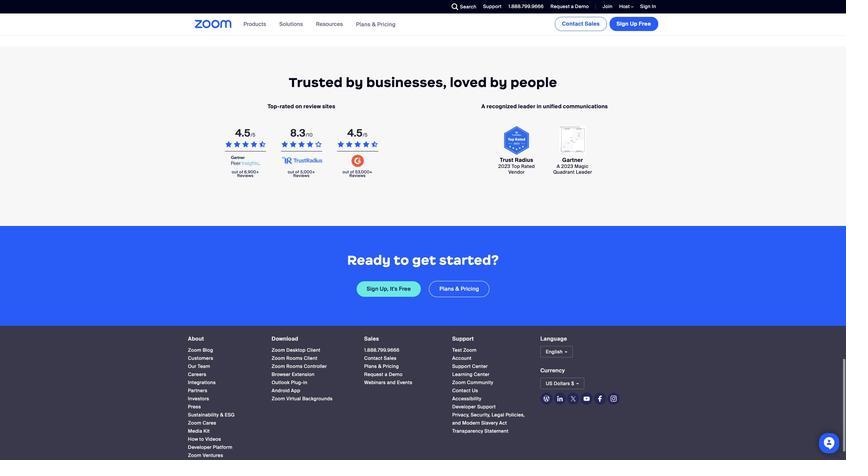 Task type: describe. For each thing, give the bounding box(es) containing it.
quadrant
[[553, 169, 575, 175]]

0 vertical spatial a
[[481, 103, 485, 110]]

contact inside the 1.888.799.9666 contact sales plans & pricing request a demo webinars and events
[[364, 356, 383, 362]]

2023 for trust radius
[[498, 164, 510, 170]]

team
[[198, 364, 210, 370]]

account link
[[452, 356, 471, 362]]

leader
[[576, 169, 592, 175]]

zoom virtual backgrounds link
[[272, 396, 333, 402]]

accessibility
[[452, 396, 481, 402]]

us dollars $ button
[[540, 378, 584, 390]]

english
[[546, 349, 563, 355]]

browser
[[272, 372, 291, 378]]

developer inside zoom blog customers our team careers integrations partners investors press sustainability & esg zoom cares media kit how to videos developer platform zoom ventures
[[188, 445, 212, 451]]

backgrounds
[[302, 396, 333, 402]]

& inside the 1.888.799.9666 contact sales plans & pricing request a demo webinars and events
[[378, 364, 382, 370]]

virtual
[[286, 396, 301, 402]]

sign up free
[[617, 20, 651, 27]]

request inside the 1.888.799.9666 contact sales plans & pricing request a demo webinars and events
[[364, 372, 383, 378]]

plug-
[[291, 380, 303, 386]]

learning
[[452, 372, 473, 378]]

4.5 for 53,000+
[[347, 127, 363, 140]]

6,900+
[[244, 170, 259, 175]]

gartner image
[[558, 126, 587, 155]]

1.888.799.9666 link
[[364, 348, 400, 354]]

1.888.799.9666 contact sales plans & pricing request a demo webinars and events
[[364, 348, 412, 386]]

2 by from the left
[[490, 74, 507, 91]]

about
[[188, 336, 204, 343]]

pricing inside the 1.888.799.9666 contact sales plans & pricing request a demo webinars and events
[[383, 364, 399, 370]]

ready
[[347, 252, 391, 269]]

0 vertical spatial in
[[537, 103, 542, 110]]

/10
[[306, 132, 313, 138]]

solutions button
[[279, 14, 306, 35]]

53,000+
[[355, 170, 372, 175]]

platform
[[213, 445, 232, 451]]

zoom desktop client link
[[272, 348, 320, 354]]

developer inside "test zoom account support center learning center zoom community contact us accessibility developer support privacy, security, legal policies, and modern slavery act transparency statement"
[[452, 404, 476, 410]]

4.5 /5 for 6,900+
[[235, 127, 256, 140]]

currency
[[540, 367, 565, 375]]

0 horizontal spatial free
[[399, 286, 411, 293]]

top-rated on review sites
[[268, 103, 335, 110]]

1 vertical spatial center
[[474, 372, 490, 378]]

a inside the 1.888.799.9666 contact sales plans & pricing request a demo webinars and events
[[385, 372, 388, 378]]

and inside "test zoom account support center learning center zoom community contact us accessibility developer support privacy, security, legal policies, and modern slavery act transparency statement"
[[452, 421, 461, 427]]

1.888.799.9666 for 1.888.799.9666
[[508, 3, 544, 9]]

products
[[244, 21, 266, 28]]

0 vertical spatial center
[[472, 364, 488, 370]]

& inside 'product information' navigation
[[372, 21, 376, 28]]

webinars and events link
[[364, 380, 412, 386]]

in inside 'zoom desktop client zoom rooms client zoom rooms controller browser extension outlook plug-in android app zoom virtual backgrounds'
[[303, 380, 307, 386]]

integrations
[[188, 380, 216, 386]]

support up security,
[[477, 404, 496, 410]]

our team link
[[188, 364, 210, 370]]

1 by from the left
[[346, 74, 363, 91]]

zoom desktop client zoom rooms client zoom rooms controller browser extension outlook plug-in android app zoom virtual backgrounds
[[272, 348, 333, 402]]

events
[[397, 380, 412, 386]]

controller
[[304, 364, 327, 370]]

android
[[272, 388, 290, 394]]

policies,
[[506, 412, 525, 418]]

extension
[[292, 372, 315, 378]]

free inside button
[[639, 20, 651, 27]]

/5 for out of 53,000+ reviews
[[363, 132, 368, 138]]

videos
[[205, 437, 221, 443]]

out for out of 5,000+ reviews
[[288, 170, 294, 175]]

careers
[[188, 372, 206, 378]]

and inside the 1.888.799.9666 contact sales plans & pricing request a demo webinars and events
[[387, 380, 396, 386]]

legal
[[492, 412, 504, 418]]

sustainability
[[188, 412, 219, 418]]

people
[[511, 74, 557, 91]]

a inside gartner a 2023 magic quadrant leader
[[557, 164, 560, 170]]

products button
[[244, 14, 269, 35]]

1.888.799.9666 for 1.888.799.9666 contact sales plans & pricing request a demo webinars and events
[[364, 348, 400, 354]]

out of 6,900+ reviews
[[232, 170, 259, 179]]

resources button
[[316, 14, 346, 35]]

zoom cares link
[[188, 421, 216, 427]]

1 vertical spatial pricing
[[461, 286, 479, 293]]

investors
[[188, 396, 209, 402]]

trust
[[500, 157, 514, 164]]

0 vertical spatial a
[[571, 3, 574, 9]]

contact sales
[[562, 20, 600, 27]]

/5 for out of 6,900+ reviews
[[251, 132, 256, 138]]

how
[[188, 437, 198, 443]]

& inside zoom blog customers our team careers integrations partners investors press sustainability & esg zoom cares media kit how to videos developer platform zoom ventures
[[220, 412, 223, 418]]

1 vertical spatial plans
[[439, 286, 454, 293]]

sustainability & esg link
[[188, 412, 235, 418]]

reviews for 53,000+
[[349, 173, 366, 179]]

developer support link
[[452, 404, 496, 410]]

zoom rooms controller link
[[272, 364, 327, 370]]

gartner a 2023 magic quadrant leader
[[553, 157, 592, 175]]

zoom ventures link
[[188, 453, 223, 459]]

accessibility link
[[452, 396, 481, 402]]

8.3
[[290, 127, 306, 140]]

& inside main content
[[455, 286, 459, 293]]

product information navigation
[[238, 14, 401, 35]]

support center link
[[452, 364, 488, 370]]

unified
[[543, 103, 562, 110]]

1 vertical spatial client
[[304, 356, 317, 362]]

businesses,
[[366, 74, 447, 91]]

zoom blog customers our team careers integrations partners investors press sustainability & esg zoom cares media kit how to videos developer platform zoom ventures
[[188, 348, 235, 459]]

join
[[603, 3, 613, 9]]

4.5 stars image for 53,000+
[[337, 141, 378, 148]]

zoom rooms client link
[[272, 356, 317, 362]]

trust radius 2023 top rated vendor
[[498, 157, 535, 175]]

plans & pricing inside 'product information' navigation
[[356, 21, 396, 28]]

of for 6,900+
[[239, 170, 243, 175]]

zoom blog link
[[188, 348, 213, 354]]

outlook
[[272, 380, 290, 386]]

g2 logo image
[[337, 155, 378, 167]]

top-
[[268, 103, 280, 110]]

resources
[[316, 21, 343, 28]]

of for 53,000+
[[350, 170, 354, 175]]

developer platform link
[[188, 445, 232, 451]]

4 stars image
[[281, 141, 322, 148]]

english button
[[540, 347, 573, 358]]

investors link
[[188, 396, 209, 402]]

community
[[467, 380, 493, 386]]

1 horizontal spatial request
[[550, 3, 570, 9]]

sign in
[[640, 3, 656, 9]]

recognized
[[487, 103, 517, 110]]

test
[[452, 348, 462, 354]]



Task type: vqa. For each thing, say whether or not it's contained in the screenshot.


Task type: locate. For each thing, give the bounding box(es) containing it.
0 horizontal spatial 4.5 /5
[[235, 127, 256, 140]]

1 4.5 /5 from the left
[[235, 127, 256, 140]]

1 vertical spatial free
[[399, 286, 411, 293]]

2023 inside trust radius 2023 top rated vendor
[[498, 164, 510, 170]]

0 horizontal spatial sales
[[364, 336, 379, 343]]

1 vertical spatial contact
[[364, 356, 383, 362]]

out of 53,000+ reviews
[[343, 170, 372, 179]]

2 vertical spatial sales
[[384, 356, 397, 362]]

0 vertical spatial and
[[387, 380, 396, 386]]

in
[[537, 103, 542, 110], [303, 380, 307, 386]]

4.5 up g2 logo
[[347, 127, 363, 140]]

a up contact sales
[[571, 3, 574, 9]]

0 horizontal spatial out
[[232, 170, 238, 175]]

request up contact sales
[[550, 3, 570, 9]]

contact us link
[[452, 388, 478, 394]]

reviews
[[237, 173, 254, 179], [293, 173, 310, 179], [349, 173, 366, 179]]

us
[[546, 381, 553, 387]]

sign left up,
[[367, 286, 378, 293]]

0 horizontal spatial reviews
[[237, 173, 254, 179]]

communications
[[563, 103, 608, 110]]

2 vertical spatial plans
[[364, 364, 377, 370]]

1 horizontal spatial 4.5 stars image
[[337, 141, 378, 148]]

main content containing trusted by businesses, loved by people
[[0, 0, 846, 326]]

2023 for gartner
[[561, 164, 573, 170]]

leader
[[518, 103, 535, 110]]

sign for sign up, it's free
[[367, 286, 378, 293]]

1 vertical spatial and
[[452, 421, 461, 427]]

customers
[[188, 356, 213, 362]]

gartner
[[562, 157, 583, 164]]

1 vertical spatial developer
[[188, 445, 212, 451]]

4.5 /5 up gartner peet insights logo
[[235, 127, 256, 140]]

0 horizontal spatial 1.888.799.9666
[[364, 348, 400, 354]]

1 horizontal spatial a
[[557, 164, 560, 170]]

2 vertical spatial contact
[[452, 388, 471, 394]]

2 horizontal spatial reviews
[[349, 173, 366, 179]]

0 vertical spatial contact
[[562, 20, 583, 27]]

trusted by businesses, loved by people
[[289, 74, 557, 91]]

radius
[[515, 157, 533, 164]]

of left '5,000+'
[[295, 170, 299, 175]]

1 of from the left
[[239, 170, 243, 175]]

of for 5,000+
[[295, 170, 299, 175]]

contact inside "test zoom account support center learning center zoom community contact us accessibility developer support privacy, security, legal policies, and modern slavery act transparency statement"
[[452, 388, 471, 394]]

out for out of 6,900+ reviews
[[232, 170, 238, 175]]

1 vertical spatial rooms
[[286, 364, 303, 370]]

2 /5 from the left
[[363, 132, 368, 138]]

of left '53,000+'
[[350, 170, 354, 175]]

to inside zoom blog customers our team careers integrations partners investors press sustainability & esg zoom cares media kit how to videos developer platform zoom ventures
[[199, 437, 204, 443]]

0 vertical spatial pricing
[[377, 21, 396, 28]]

a up webinars and events link
[[385, 372, 388, 378]]

1 horizontal spatial 2023
[[561, 164, 573, 170]]

a left recognized
[[481, 103, 485, 110]]

plans & pricing
[[356, 21, 396, 28], [439, 286, 479, 293]]

0 horizontal spatial by
[[346, 74, 363, 91]]

reviews inside out of 53,000+ reviews
[[349, 173, 366, 179]]

reviews down g2 logo
[[349, 173, 366, 179]]

2 2023 from the left
[[561, 164, 573, 170]]

contact inside meetings navigation
[[562, 20, 583, 27]]

0 horizontal spatial in
[[303, 380, 307, 386]]

1 horizontal spatial reviews
[[293, 173, 310, 179]]

support up test zoom link
[[452, 336, 474, 343]]

and left the events
[[387, 380, 396, 386]]

0 horizontal spatial request
[[364, 372, 383, 378]]

contact up accessibility
[[452, 388, 471, 394]]

1 vertical spatial in
[[303, 380, 307, 386]]

1 /5 from the left
[[251, 132, 256, 138]]

rooms down zoom rooms client link
[[286, 364, 303, 370]]

dollars
[[554, 381, 570, 387]]

1 4.5 from the left
[[235, 127, 251, 140]]

4.5 stars image up gartner peet insights logo
[[225, 141, 266, 148]]

demo up webinars and events link
[[389, 372, 403, 378]]

1.888.799.9666 inside the 1.888.799.9666 contact sales plans & pricing request a demo webinars and events
[[364, 348, 400, 354]]

learning center link
[[452, 372, 490, 378]]

/5 up g2 logo
[[363, 132, 368, 138]]

free right up at the top
[[639, 20, 651, 27]]

request up webinars
[[364, 372, 383, 378]]

1 vertical spatial contact sales link
[[364, 356, 397, 362]]

2 of from the left
[[295, 170, 299, 175]]

1 vertical spatial sign
[[617, 20, 629, 27]]

sign for sign in
[[640, 3, 651, 9]]

2023
[[498, 164, 510, 170], [561, 164, 573, 170]]

4.5 stars image up g2 logo
[[337, 141, 378, 148]]

reviews inside out of 5,000+ reviews
[[293, 173, 310, 179]]

meetings navigation
[[554, 14, 659, 32]]

sales down the '1.888.799.9666' link
[[384, 356, 397, 362]]

0 vertical spatial developer
[[452, 404, 476, 410]]

demo up contact sales
[[575, 3, 589, 9]]

center up "community" on the bottom right
[[474, 372, 490, 378]]

zoom logo image
[[195, 20, 232, 28]]

0 horizontal spatial sign
[[367, 286, 378, 293]]

0 vertical spatial request
[[550, 3, 570, 9]]

ready to get started?
[[347, 252, 499, 269]]

3 out from the left
[[343, 170, 349, 175]]

center up learning center link at the right bottom of the page
[[472, 364, 488, 370]]

host
[[619, 3, 631, 9]]

4.5 stars image for 6,900+
[[225, 141, 266, 148]]

1 horizontal spatial a
[[571, 3, 574, 9]]

1 vertical spatial request
[[364, 372, 383, 378]]

to down the media kit link
[[199, 437, 204, 443]]

rated
[[521, 164, 535, 170]]

0 vertical spatial plans
[[356, 21, 371, 28]]

trust radius logo image
[[281, 155, 322, 167]]

sign in link
[[635, 0, 659, 14], [640, 3, 656, 9]]

sales link
[[364, 336, 379, 343]]

0 horizontal spatial 4.5
[[235, 127, 251, 140]]

a left gartner
[[557, 164, 560, 170]]

modern
[[462, 421, 480, 427]]

2 4.5 from the left
[[347, 127, 363, 140]]

by
[[346, 74, 363, 91], [490, 74, 507, 91]]

$
[[571, 381, 574, 387]]

plans inside the 1.888.799.9666 contact sales plans & pricing request a demo webinars and events
[[364, 364, 377, 370]]

sales inside "link"
[[585, 20, 600, 27]]

1 reviews from the left
[[237, 173, 254, 179]]

join link left the host
[[598, 0, 614, 14]]

us
[[472, 388, 478, 394]]

request
[[550, 3, 570, 9], [364, 372, 383, 378]]

0 horizontal spatial /5
[[251, 132, 256, 138]]

rated
[[280, 103, 294, 110]]

up
[[630, 20, 637, 27]]

1 horizontal spatial 1.888.799.9666
[[508, 3, 544, 9]]

started?
[[439, 252, 499, 269]]

0 vertical spatial 1.888.799.9666
[[508, 3, 544, 9]]

1 vertical spatial a
[[557, 164, 560, 170]]

cares
[[203, 421, 216, 427]]

4.5 up gartner peet insights logo
[[235, 127, 251, 140]]

out inside out of 5,000+ reviews
[[288, 170, 294, 175]]

1 2023 from the left
[[498, 164, 510, 170]]

sign up, it's free
[[367, 286, 411, 293]]

solutions
[[279, 21, 303, 28]]

statement
[[484, 429, 509, 435]]

out down trust radius logo
[[288, 170, 294, 175]]

plans
[[356, 21, 371, 28], [439, 286, 454, 293], [364, 364, 377, 370]]

language
[[540, 336, 567, 343]]

1.888.799.9666 button
[[503, 0, 545, 14], [508, 3, 544, 9]]

banner containing contact sales
[[187, 14, 659, 35]]

1 rooms from the top
[[286, 356, 303, 362]]

0 horizontal spatial to
[[199, 437, 204, 443]]

gartner peet insights logo image
[[225, 155, 266, 167]]

0 horizontal spatial contact sales link
[[364, 356, 397, 362]]

0 vertical spatial rooms
[[286, 356, 303, 362]]

0 vertical spatial client
[[307, 348, 320, 354]]

0 horizontal spatial 2023
[[498, 164, 510, 170]]

reviews down gartner peet insights logo
[[237, 173, 254, 179]]

center
[[472, 364, 488, 370], [474, 372, 490, 378]]

contact sales link inside meetings navigation
[[555, 17, 607, 31]]

1 horizontal spatial and
[[452, 421, 461, 427]]

3 of from the left
[[350, 170, 354, 175]]

plans inside 'product information' navigation
[[356, 21, 371, 28]]

0 vertical spatial contact sales link
[[555, 17, 607, 31]]

loved
[[450, 74, 487, 91]]

out inside out of 53,000+ reviews
[[343, 170, 349, 175]]

outlook plug-in link
[[272, 380, 307, 386]]

developer down how to videos link at the left bottom of page
[[188, 445, 212, 451]]

0 horizontal spatial and
[[387, 380, 396, 386]]

0 horizontal spatial demo
[[389, 372, 403, 378]]

1 horizontal spatial contact sales link
[[555, 17, 607, 31]]

1 vertical spatial 1.888.799.9666
[[364, 348, 400, 354]]

1 horizontal spatial sign
[[617, 20, 629, 27]]

2 vertical spatial sign
[[367, 286, 378, 293]]

0 vertical spatial plans & pricing
[[356, 21, 396, 28]]

pricing inside 'product information' navigation
[[377, 21, 396, 28]]

in right leader
[[537, 103, 542, 110]]

1 4.5 stars image from the left
[[225, 141, 266, 148]]

transparency
[[452, 429, 483, 435]]

reviews for 6,900+
[[237, 173, 254, 179]]

plans & pricing link
[[356, 21, 396, 28], [356, 21, 396, 28], [429, 281, 490, 298], [364, 364, 399, 370]]

sign left in
[[640, 3, 651, 9]]

rooms down desktop
[[286, 356, 303, 362]]

customers link
[[188, 356, 213, 362]]

1 horizontal spatial in
[[537, 103, 542, 110]]

of left 6,900+
[[239, 170, 243, 175]]

2 horizontal spatial of
[[350, 170, 354, 175]]

download
[[272, 336, 298, 343]]

sign for sign up free
[[617, 20, 629, 27]]

to left the "get"
[[394, 252, 409, 269]]

request a demo
[[550, 3, 589, 9]]

desktop
[[286, 348, 306, 354]]

slavery
[[481, 421, 498, 427]]

support
[[483, 3, 502, 9], [452, 336, 474, 343], [452, 364, 471, 370], [477, 404, 496, 410]]

zoom community link
[[452, 380, 493, 386]]

sales down the request a demo
[[585, 20, 600, 27]]

test zoom account support center learning center zoom community contact us accessibility developer support privacy, security, legal policies, and modern slavery act transparency statement
[[452, 348, 525, 435]]

0 horizontal spatial a
[[385, 372, 388, 378]]

support right search
[[483, 3, 502, 9]]

contact
[[562, 20, 583, 27], [364, 356, 383, 362], [452, 388, 471, 394]]

1 vertical spatial to
[[199, 437, 204, 443]]

3 reviews from the left
[[349, 173, 366, 179]]

0 vertical spatial sign
[[640, 3, 651, 9]]

it's
[[390, 286, 398, 293]]

/5
[[251, 132, 256, 138], [363, 132, 368, 138]]

zoom
[[188, 348, 201, 354], [272, 348, 285, 354], [463, 348, 477, 354], [272, 356, 285, 362], [272, 364, 285, 370], [452, 380, 466, 386], [272, 396, 285, 402], [188, 421, 201, 427], [188, 453, 201, 459]]

out inside out of 6,900+ reviews
[[232, 170, 238, 175]]

2 horizontal spatial contact
[[562, 20, 583, 27]]

contact down the '1.888.799.9666' link
[[364, 356, 383, 362]]

1 horizontal spatial developer
[[452, 404, 476, 410]]

contact down the request a demo
[[562, 20, 583, 27]]

of inside out of 53,000+ reviews
[[350, 170, 354, 175]]

get
[[412, 252, 436, 269]]

1 horizontal spatial sales
[[384, 356, 397, 362]]

sign up, it's free link
[[357, 282, 421, 297]]

1 horizontal spatial free
[[639, 20, 651, 27]]

free right "it's" in the bottom left of the page
[[399, 286, 411, 293]]

out down gartner peet insights logo
[[232, 170, 238, 175]]

contact sales link
[[555, 17, 607, 31], [364, 356, 397, 362]]

1 horizontal spatial of
[[295, 170, 299, 175]]

1 horizontal spatial plans & pricing
[[439, 286, 479, 293]]

1 horizontal spatial /5
[[363, 132, 368, 138]]

1 vertical spatial a
[[385, 372, 388, 378]]

0 vertical spatial sales
[[585, 20, 600, 27]]

sign left up at the top
[[617, 20, 629, 27]]

and down privacy,
[[452, 421, 461, 427]]

sites
[[322, 103, 335, 110]]

support down account link
[[452, 364, 471, 370]]

8.3 /10
[[290, 127, 313, 140]]

0 vertical spatial free
[[639, 20, 651, 27]]

4.5 /5
[[235, 127, 256, 140], [347, 127, 368, 140]]

trust radius image
[[502, 126, 531, 155]]

contact sales link down the '1.888.799.9666' link
[[364, 356, 397, 362]]

4.5 /5 up g2 logo
[[347, 127, 368, 140]]

1 horizontal spatial contact
[[452, 388, 471, 394]]

test zoom link
[[452, 348, 477, 354]]

2023 inside gartner a 2023 magic quadrant leader
[[561, 164, 573, 170]]

4.5 stars image
[[225, 141, 266, 148], [337, 141, 378, 148]]

of inside out of 5,000+ reviews
[[295, 170, 299, 175]]

banner
[[187, 14, 659, 35]]

2 out from the left
[[288, 170, 294, 175]]

join link up meetings navigation
[[603, 3, 613, 9]]

1 horizontal spatial demo
[[575, 3, 589, 9]]

4.5 for 6,900+
[[235, 127, 251, 140]]

2023 left top on the right top
[[498, 164, 510, 170]]

press
[[188, 404, 201, 410]]

2 4.5 /5 from the left
[[347, 127, 368, 140]]

our
[[188, 364, 196, 370]]

2 4.5 stars image from the left
[[337, 141, 378, 148]]

0 vertical spatial demo
[[575, 3, 589, 9]]

reviews for 5,000+
[[293, 173, 310, 179]]

integrations link
[[188, 380, 216, 386]]

in
[[652, 3, 656, 9]]

1 horizontal spatial 4.5 /5
[[347, 127, 368, 140]]

1 out from the left
[[232, 170, 238, 175]]

rooms
[[286, 356, 303, 362], [286, 364, 303, 370]]

1 horizontal spatial 4.5
[[347, 127, 363, 140]]

out of 5,000+ reviews
[[288, 170, 315, 179]]

1.888.799.9666
[[508, 3, 544, 9], [364, 348, 400, 354]]

sign inside button
[[617, 20, 629, 27]]

of
[[239, 170, 243, 175], [295, 170, 299, 175], [350, 170, 354, 175]]

1 horizontal spatial by
[[490, 74, 507, 91]]

how to videos link
[[188, 437, 221, 443]]

app
[[291, 388, 300, 394]]

reviews inside out of 6,900+ reviews
[[237, 173, 254, 179]]

1 vertical spatial sales
[[364, 336, 379, 343]]

1 horizontal spatial out
[[288, 170, 294, 175]]

blog
[[203, 348, 213, 354]]

0 horizontal spatial developer
[[188, 445, 212, 451]]

a recognized leader in unified communications
[[481, 103, 608, 110]]

support link
[[478, 0, 503, 14], [483, 3, 502, 9], [452, 336, 474, 343]]

4.5 /5 for 53,000+
[[347, 127, 368, 140]]

out down g2 logo
[[343, 170, 349, 175]]

0 horizontal spatial of
[[239, 170, 243, 175]]

sales
[[585, 20, 600, 27], [364, 336, 379, 343], [384, 356, 397, 362]]

sign inside main content
[[367, 286, 378, 293]]

reviews down trust radius logo
[[293, 173, 310, 179]]

0 horizontal spatial contact
[[364, 356, 383, 362]]

2023 left magic on the right
[[561, 164, 573, 170]]

0 horizontal spatial 4.5 stars image
[[225, 141, 266, 148]]

/5 up gartner peet insights logo
[[251, 132, 256, 138]]

demo inside the 1.888.799.9666 contact sales plans & pricing request a demo webinars and events
[[389, 372, 403, 378]]

about link
[[188, 336, 204, 343]]

sales inside the 1.888.799.9666 contact sales plans & pricing request a demo webinars and events
[[384, 356, 397, 362]]

main content
[[0, 0, 846, 326]]

contact sales link down the request a demo
[[555, 17, 607, 31]]

top
[[512, 164, 520, 170]]

developer down accessibility
[[452, 404, 476, 410]]

out for out of 53,000+ reviews
[[343, 170, 349, 175]]

2 horizontal spatial out
[[343, 170, 349, 175]]

of inside out of 6,900+ reviews
[[239, 170, 243, 175]]

browser extension link
[[272, 372, 315, 378]]

0 vertical spatial to
[[394, 252, 409, 269]]

1 horizontal spatial to
[[394, 252, 409, 269]]

in down extension
[[303, 380, 307, 386]]

1 vertical spatial demo
[[389, 372, 403, 378]]

2 vertical spatial pricing
[[383, 364, 399, 370]]

android app link
[[272, 388, 300, 394]]

sales up the '1.888.799.9666' link
[[364, 336, 379, 343]]

1 vertical spatial plans & pricing
[[439, 286, 479, 293]]

2 horizontal spatial sales
[[585, 20, 600, 27]]

0 horizontal spatial plans & pricing
[[356, 21, 396, 28]]

0 horizontal spatial a
[[481, 103, 485, 110]]

2 rooms from the top
[[286, 364, 303, 370]]

2 horizontal spatial sign
[[640, 3, 651, 9]]

2 reviews from the left
[[293, 173, 310, 179]]



